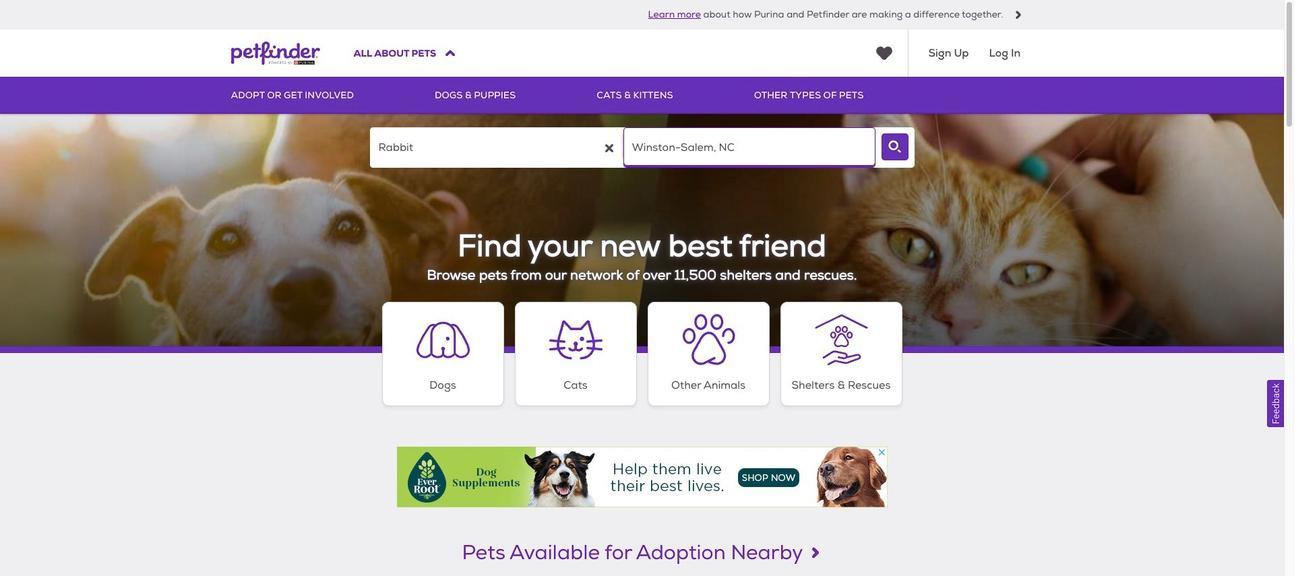 Task type: describe. For each thing, give the bounding box(es) containing it.
Search Terrier, Kitten, etc. text field
[[370, 127, 622, 168]]

Enter City, State, or ZIP text field
[[623, 127, 875, 168]]



Task type: vqa. For each thing, say whether or not it's contained in the screenshot.
ENTER CITY, STATE, OR ZIP text box at the top
yes



Task type: locate. For each thing, give the bounding box(es) containing it.
primary element
[[231, 77, 1053, 114]]

9c2b2 image
[[1014, 11, 1022, 19]]

advertisement element
[[397, 447, 888, 507]]

petfinder logo image
[[231, 30, 320, 77]]



